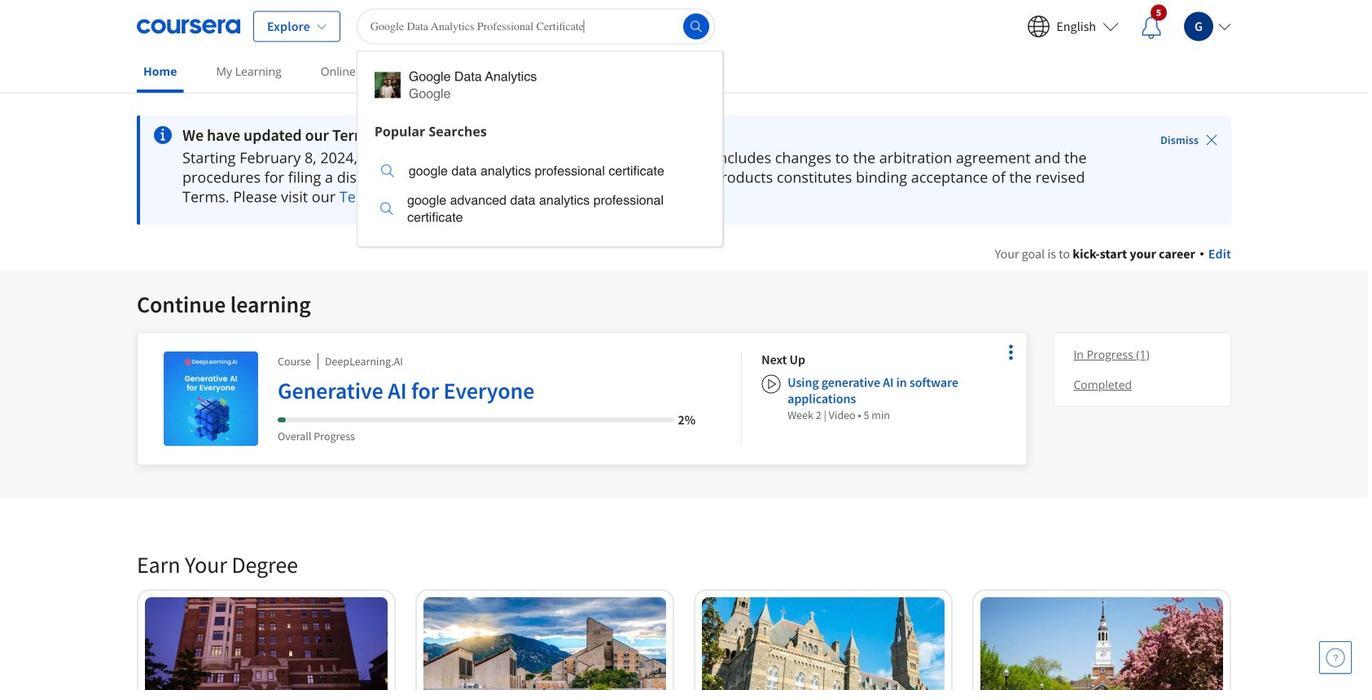 Task type: locate. For each thing, give the bounding box(es) containing it.
1 vertical spatial suggestion image image
[[381, 165, 394, 178]]

earn your degree collection element
[[127, 525, 1241, 691]]

None search field
[[357, 9, 723, 247]]

generative ai for everyone image
[[164, 352, 258, 446]]

autocomplete results list box
[[357, 51, 723, 247]]

main content
[[0, 95, 1368, 691]]

suggestion image image
[[375, 72, 401, 98], [381, 165, 394, 178], [380, 202, 393, 215]]

more option for generative ai for everyone image
[[1000, 341, 1022, 364]]

list box
[[357, 146, 722, 246]]

What do you want to learn? text field
[[357, 9, 715, 44]]



Task type: vqa. For each thing, say whether or not it's contained in the screenshot.
Reading:
no



Task type: describe. For each thing, give the bounding box(es) containing it.
coursera image
[[137, 13, 240, 40]]

list box inside 'autocomplete results' list box
[[357, 146, 722, 246]]

information: we have updated our terms of use element
[[182, 125, 1115, 145]]

help center image
[[1326, 648, 1345, 668]]

2 vertical spatial suggestion image image
[[380, 202, 393, 215]]

0 vertical spatial suggestion image image
[[375, 72, 401, 98]]



